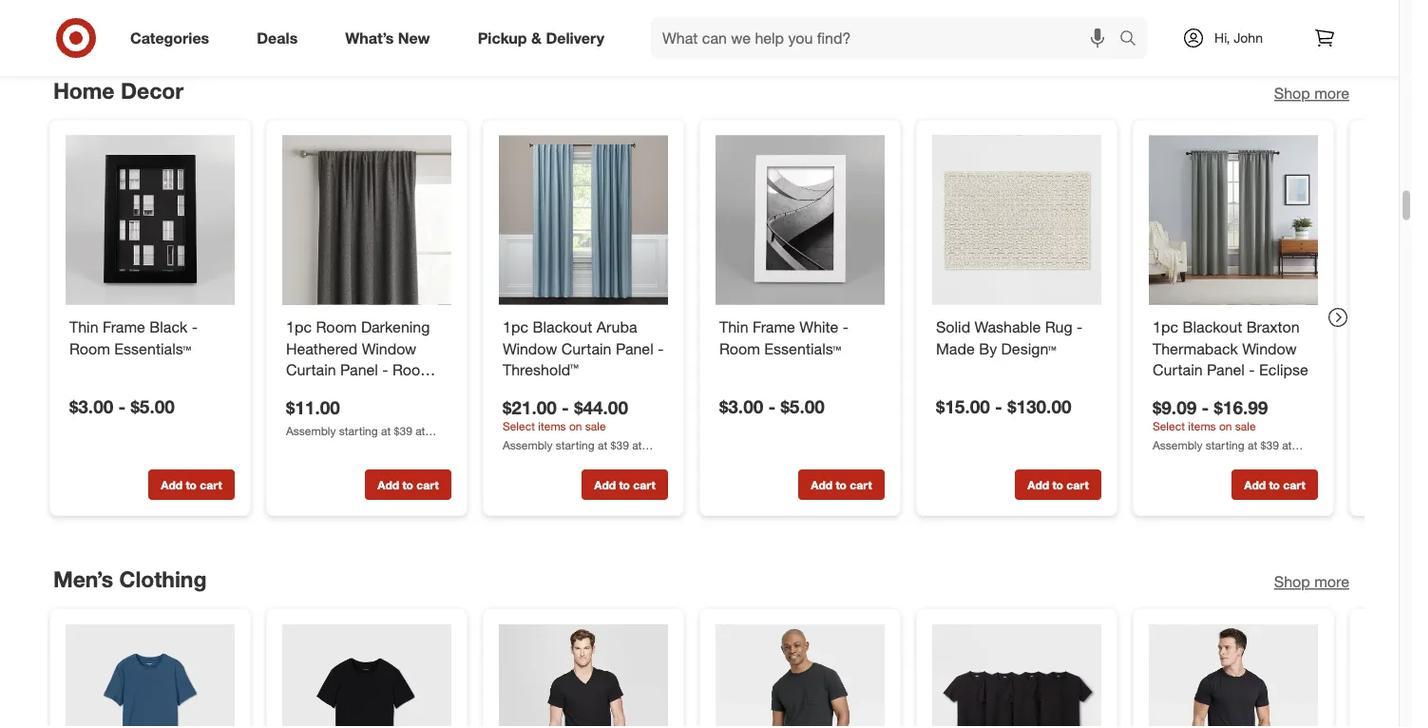 Task type: vqa. For each thing, say whether or not it's contained in the screenshot.
2nd Window from the right
yes



Task type: describe. For each thing, give the bounding box(es) containing it.
curtain for 1pc room darkening heathered window curtain panel - room essentials™
[[286, 361, 336, 380]]

$21.00
[[503, 397, 557, 418]]

1pc room darkening heathered window curtain panel - room essentials™ link
[[286, 316, 448, 401]]

- inside the thin frame black - room essentials™
[[192, 318, 198, 336]]

more for men's clothing
[[1315, 573, 1350, 591]]

shop for clothing
[[1275, 573, 1311, 591]]

sale for $16.99
[[1236, 419, 1256, 433]]

braxton
[[1247, 318, 1300, 336]]

cart for 1pc room darkening heathered window curtain panel - room essentials™
[[417, 478, 439, 492]]

shop more button for men's clothing
[[1275, 571, 1350, 593]]

- inside 1pc room darkening heathered window curtain panel - room essentials™
[[382, 361, 388, 380]]

add for thin frame white - room essentials™
[[811, 478, 833, 492]]

cart for solid washable rug - made by design™
[[1067, 478, 1089, 492]]

shop more for home decor
[[1275, 84, 1350, 102]]

1pc blackout braxton thermaback window curtain panel - eclipse
[[1153, 318, 1309, 380]]

window for heathered
[[362, 339, 416, 358]]

blackout for $16.99
[[1183, 318, 1243, 336]]

pickup
[[478, 29, 527, 47]]

1pc inside 1pc room darkening heathered window curtain panel - room essentials™
[[286, 318, 312, 336]]

1pc for $21.00 - $44.00
[[503, 318, 529, 336]]

$9.09
[[1153, 397, 1197, 418]]

cart for 1pc blackout braxton thermaback window curtain panel - eclipse
[[1284, 478, 1306, 492]]

men's
[[53, 566, 113, 592]]

home decor
[[53, 77, 184, 103]]

pickup & delivery link
[[462, 17, 628, 59]]

$11.00
[[286, 397, 340, 418]]

hi,
[[1215, 29, 1230, 46]]

add to cart button for 1pc blackout aruba window curtain panel - threshold™
[[582, 470, 668, 500]]

to for thin frame white - room essentials™
[[836, 478, 847, 492]]

thin frame white - room essentials™
[[720, 318, 849, 358]]

eclipse
[[1260, 361, 1309, 380]]

search button
[[1111, 17, 1157, 63]]

curtain inside 1pc blackout aruba window curtain panel - threshold™
[[562, 339, 612, 358]]

blackout for $44.00
[[533, 318, 592, 336]]

to for 1pc room darkening heathered window curtain panel - room essentials™
[[402, 478, 413, 492]]

heathered
[[286, 339, 358, 358]]

decor
[[121, 77, 184, 103]]

select for $9.09 - $16.99
[[1153, 419, 1185, 433]]

$5.00 for thin frame white - room essentials™
[[781, 396, 825, 418]]

rug
[[1045, 318, 1073, 336]]

home
[[53, 77, 115, 103]]

washable
[[975, 318, 1041, 336]]

add to cart button for solid washable rug - made by design™
[[1015, 470, 1102, 500]]

to for 1pc blackout aruba window curtain panel - threshold™
[[619, 478, 630, 492]]

pickup & delivery
[[478, 29, 605, 47]]

thin frame black - room essentials™ link
[[69, 316, 231, 360]]

solid washable rug - made by design™
[[936, 318, 1083, 358]]

1pc blackout aruba window curtain panel - threshold™ link
[[503, 316, 664, 381]]

$3.00 - $5.00 for thin frame black - room essentials™
[[69, 396, 175, 418]]

add for solid washable rug - made by design™
[[1028, 478, 1050, 492]]

items for $9.09
[[1188, 419, 1216, 433]]

shop more for men's clothing
[[1275, 573, 1350, 591]]

what's new link
[[329, 17, 454, 59]]

to for 1pc blackout braxton thermaback window curtain panel - eclipse
[[1269, 478, 1280, 492]]

add for thin frame black - room essentials™
[[161, 478, 183, 492]]

to for thin frame black - room essentials™
[[186, 478, 197, 492]]

$130.00
[[1008, 396, 1072, 418]]

add to cart for thin frame white - room essentials™
[[811, 478, 872, 492]]

- inside '$9.09 - $16.99 select items on sale'
[[1202, 397, 1209, 418]]

delivery
[[546, 29, 605, 47]]

1pc room darkening heathered window curtain panel - room essentials™
[[286, 318, 433, 401]]

$3.00 - $5.00 for thin frame white - room essentials™
[[720, 396, 825, 418]]

$5.00 for thin frame black - room essentials™
[[131, 396, 175, 418]]

$3.00 for thin frame white - room essentials™
[[720, 396, 764, 418]]

add to cart button for thin frame white - room essentials™
[[798, 470, 885, 500]]

aruba
[[597, 318, 637, 336]]

select for $21.00 - $44.00
[[503, 419, 535, 433]]

shop more button for home decor
[[1275, 82, 1350, 104]]

1pc blackout braxton thermaback window curtain panel - eclipse link
[[1153, 316, 1315, 381]]



Task type: locate. For each thing, give the bounding box(es) containing it.
4 add to cart from the left
[[811, 478, 872, 492]]

add to cart for 1pc room darkening heathered window curtain panel - room essentials™
[[378, 478, 439, 492]]

men's every wear short sleeve t-shirt - goodfellow & co™ image
[[66, 624, 235, 727], [66, 624, 235, 727]]

1 blackout from the left
[[533, 318, 592, 336]]

0 horizontal spatial $5.00
[[131, 396, 175, 418]]

1 $3.00 from the left
[[69, 396, 113, 418]]

0 horizontal spatial $3.00 - $5.00
[[69, 396, 175, 418]]

1pc blackout aruba window curtain panel - threshold™
[[503, 318, 664, 380]]

essentials™ inside the thin frame black - room essentials™
[[114, 339, 191, 358]]

room inside thin frame white - room essentials™
[[720, 339, 760, 358]]

- inside 1pc blackout braxton thermaback window curtain panel - eclipse
[[1249, 361, 1255, 380]]

essentials™ inside 1pc room darkening heathered window curtain panel - room essentials™
[[286, 383, 363, 401]]

1pc for $9.09 - $16.99
[[1153, 318, 1179, 336]]

2 shop more button from the top
[[1275, 571, 1350, 593]]

thin frame white - room essentials™ link
[[720, 316, 881, 360]]

0 horizontal spatial sale
[[585, 419, 606, 433]]

1pc blackout aruba window curtain panel - threshold™ image
[[499, 136, 668, 305], [499, 136, 668, 305]]

curtain down heathered
[[286, 361, 336, 380]]

sale down $16.99
[[1236, 419, 1256, 433]]

0 horizontal spatial blackout
[[533, 318, 592, 336]]

essentials™ for black
[[114, 339, 191, 358]]

sale for $44.00
[[585, 419, 606, 433]]

hi, john
[[1215, 29, 1263, 46]]

1pc inside 1pc blackout braxton thermaback window curtain panel - eclipse
[[1153, 318, 1179, 336]]

solid washable rug - made by design™ image
[[933, 136, 1102, 305], [933, 136, 1102, 305]]

solid
[[936, 318, 971, 336]]

deals
[[257, 29, 298, 47]]

$5.00
[[131, 396, 175, 418], [781, 396, 825, 418]]

deals link
[[241, 17, 322, 59]]

sale inside $21.00 - $44.00 select items on sale
[[585, 419, 606, 433]]

solid washable rug - made by design™ link
[[936, 316, 1098, 360]]

items
[[538, 419, 566, 433], [1188, 419, 1216, 433]]

select inside '$9.09 - $16.99 select items on sale'
[[1153, 419, 1185, 433]]

thin frame white - room essentials™ image
[[716, 136, 885, 305], [716, 136, 885, 305]]

categories
[[130, 29, 209, 47]]

select down $9.09
[[1153, 419, 1185, 433]]

frame left black
[[103, 318, 145, 336]]

panel
[[616, 339, 654, 358], [340, 361, 378, 380], [1207, 361, 1245, 380]]

1 $3.00 - $5.00 from the left
[[69, 396, 175, 418]]

essentials™ down heathered
[[286, 383, 363, 401]]

3 cart from the left
[[633, 478, 656, 492]]

on down $44.00
[[569, 419, 582, 433]]

3 add to cart button from the left
[[582, 470, 668, 500]]

0 vertical spatial shop more
[[1275, 84, 1350, 102]]

2 horizontal spatial curtain
[[1153, 361, 1203, 380]]

0 horizontal spatial panel
[[340, 361, 378, 380]]

1 frame from the left
[[103, 318, 145, 336]]

5 to from the left
[[1053, 478, 1064, 492]]

add for 1pc room darkening heathered window curtain panel - room essentials™
[[378, 478, 399, 492]]

0 horizontal spatial curtain
[[286, 361, 336, 380]]

sale inside '$9.09 - $16.99 select items on sale'
[[1236, 419, 1256, 433]]

items down $21.00
[[538, 419, 566, 433]]

0 vertical spatial more
[[1315, 84, 1350, 102]]

5 add to cart from the left
[[1028, 478, 1089, 492]]

frame
[[103, 318, 145, 336], [753, 318, 796, 336]]

thin
[[69, 318, 98, 336], [720, 318, 749, 336]]

on for $16.99
[[1220, 419, 1232, 433]]

clothing
[[119, 566, 207, 592]]

essentials™ down white
[[765, 339, 841, 358]]

1 cart from the left
[[200, 478, 222, 492]]

items inside '$9.09 - $16.99 select items on sale'
[[1188, 419, 1216, 433]]

6 add from the left
[[1245, 478, 1266, 492]]

5 add from the left
[[1028, 478, 1050, 492]]

thin for thin frame white - room essentials™
[[720, 318, 749, 336]]

more for home decor
[[1315, 84, 1350, 102]]

by
[[979, 339, 997, 358]]

2 $3.00 from the left
[[720, 396, 764, 418]]

on
[[569, 419, 582, 433], [1220, 419, 1232, 433]]

add
[[161, 478, 183, 492], [378, 478, 399, 492], [594, 478, 616, 492], [811, 478, 833, 492], [1028, 478, 1050, 492], [1245, 478, 1266, 492]]

$5.00 down thin frame black - room essentials™ link
[[131, 396, 175, 418]]

1 horizontal spatial window
[[503, 339, 557, 358]]

2 horizontal spatial essentials™
[[765, 339, 841, 358]]

window for thermaback
[[1243, 339, 1297, 358]]

4 to from the left
[[836, 478, 847, 492]]

6 to from the left
[[1269, 478, 1280, 492]]

room
[[316, 318, 357, 336], [69, 339, 110, 358], [720, 339, 760, 358], [393, 361, 433, 380]]

1pc up heathered
[[286, 318, 312, 336]]

room inside the thin frame black - room essentials™
[[69, 339, 110, 358]]

- inside $21.00 - $44.00 select items on sale
[[562, 397, 569, 418]]

essentials™
[[114, 339, 191, 358], [765, 339, 841, 358], [286, 383, 363, 401]]

1 horizontal spatial thin
[[720, 318, 749, 336]]

2 more from the top
[[1315, 573, 1350, 591]]

to
[[186, 478, 197, 492], [402, 478, 413, 492], [619, 478, 630, 492], [836, 478, 847, 492], [1053, 478, 1064, 492], [1269, 478, 1280, 492]]

1 sale from the left
[[585, 419, 606, 433]]

panel down aruba
[[616, 339, 654, 358]]

to for solid washable rug - made by design™
[[1053, 478, 1064, 492]]

window up 'threshold™'
[[503, 339, 557, 358]]

2 cart from the left
[[417, 478, 439, 492]]

1pc room darkening heathered window curtain panel - room essentials™ image
[[282, 136, 452, 305], [282, 136, 452, 305]]

panel for 1pc room darkening heathered window curtain panel - room essentials™
[[340, 361, 378, 380]]

$3.00 down the thin frame black - room essentials™
[[69, 396, 113, 418]]

thermaback
[[1153, 339, 1238, 358]]

2 select from the left
[[1153, 419, 1185, 433]]

0 horizontal spatial thin
[[69, 318, 98, 336]]

shop more button
[[1275, 82, 1350, 104], [1275, 571, 1350, 593]]

$5.00 down thin frame white - room essentials™ link in the right of the page
[[781, 396, 825, 418]]

1 horizontal spatial essentials™
[[286, 383, 363, 401]]

1 add to cart from the left
[[161, 478, 222, 492]]

add to cart button for thin frame black - room essentials™
[[148, 470, 235, 500]]

5 cart from the left
[[1067, 478, 1089, 492]]

$21.00 - $44.00 select items on sale
[[503, 397, 628, 433]]

$16.99
[[1214, 397, 1268, 418]]

new
[[398, 29, 430, 47]]

2 $5.00 from the left
[[781, 396, 825, 418]]

2 horizontal spatial window
[[1243, 339, 1297, 358]]

men's short sleeve 4pk crewneck t-shirt - goodfellow & co™ image
[[933, 624, 1102, 727]]

2 horizontal spatial 1pc
[[1153, 318, 1179, 336]]

blackout inside 1pc blackout braxton thermaback window curtain panel - eclipse
[[1183, 318, 1243, 336]]

1 horizontal spatial 1pc
[[503, 318, 529, 336]]

1pc
[[286, 318, 312, 336], [503, 318, 529, 336], [1153, 318, 1179, 336]]

curtain inside 1pc room darkening heathered window curtain panel - room essentials™
[[286, 361, 336, 380]]

select down $21.00
[[503, 419, 535, 433]]

1 horizontal spatial curtain
[[562, 339, 612, 358]]

1 horizontal spatial sale
[[1236, 419, 1256, 433]]

add for 1pc blackout aruba window curtain panel - threshold™
[[594, 478, 616, 492]]

essentials™ down black
[[114, 339, 191, 358]]

blackout
[[533, 318, 592, 336], [1183, 318, 1243, 336]]

add to cart button for 1pc room darkening heathered window curtain panel - room essentials™
[[365, 470, 452, 500]]

frame left white
[[753, 318, 796, 336]]

1 select from the left
[[503, 419, 535, 433]]

select
[[503, 419, 535, 433], [1153, 419, 1185, 433]]

blackout inside 1pc blackout aruba window curtain panel - threshold™
[[533, 318, 592, 336]]

men's short sleeve performance t-shirt - all in motion™ image
[[1149, 624, 1318, 727], [1149, 624, 1318, 727]]

1 more from the top
[[1315, 84, 1350, 102]]

0 horizontal spatial window
[[362, 339, 416, 358]]

panel for 1pc blackout braxton thermaback window curtain panel - eclipse
[[1207, 361, 1245, 380]]

on down $16.99
[[1220, 419, 1232, 433]]

1pc blackout braxton thermaback window curtain panel - eclipse image
[[1149, 136, 1318, 305], [1149, 136, 1318, 305]]

$3.00 for thin frame black - room essentials™
[[69, 396, 113, 418]]

2 1pc from the left
[[503, 318, 529, 336]]

$15.00 - $130.00
[[936, 396, 1072, 418]]

1 add to cart button from the left
[[148, 470, 235, 500]]

3 to from the left
[[619, 478, 630, 492]]

items inside $21.00 - $44.00 select items on sale
[[538, 419, 566, 433]]

3 add from the left
[[594, 478, 616, 492]]

window inside 1pc blackout braxton thermaback window curtain panel - eclipse
[[1243, 339, 1297, 358]]

black
[[150, 318, 187, 336]]

0 vertical spatial shop more button
[[1275, 82, 1350, 104]]

2 thin from the left
[[720, 318, 749, 336]]

thin for thin frame black - room essentials™
[[69, 318, 98, 336]]

2 frame from the left
[[753, 318, 796, 336]]

4 add from the left
[[811, 478, 833, 492]]

frame for white
[[753, 318, 796, 336]]

2 add from the left
[[378, 478, 399, 492]]

1 horizontal spatial panel
[[616, 339, 654, 358]]

thin frame black - room essentials™
[[69, 318, 198, 358]]

$3.00
[[69, 396, 113, 418], [720, 396, 764, 418]]

add to cart for solid washable rug - made by design™
[[1028, 478, 1089, 492]]

thin inside the thin frame black - room essentials™
[[69, 318, 98, 336]]

panel down the thermaback
[[1207, 361, 1245, 380]]

threshold™
[[503, 361, 579, 380]]

on inside '$9.09 - $16.99 select items on sale'
[[1220, 419, 1232, 433]]

2 to from the left
[[402, 478, 413, 492]]

add to cart button
[[148, 470, 235, 500], [365, 470, 452, 500], [582, 470, 668, 500], [798, 470, 885, 500], [1015, 470, 1102, 500], [1232, 470, 1318, 500]]

men's short sleeve crewneck t-shirt - goodfellow & co™ image
[[716, 624, 885, 727], [716, 624, 885, 727]]

1 horizontal spatial frame
[[753, 318, 796, 336]]

cart for 1pc blackout aruba window curtain panel - threshold™
[[633, 478, 656, 492]]

shop more
[[1275, 84, 1350, 102], [1275, 573, 1350, 591]]

2 horizontal spatial panel
[[1207, 361, 1245, 380]]

1 horizontal spatial $5.00
[[781, 396, 825, 418]]

curtain down aruba
[[562, 339, 612, 358]]

men's clothing
[[53, 566, 207, 592]]

panel inside 1pc blackout aruba window curtain panel - threshold™
[[616, 339, 654, 358]]

frame for black
[[103, 318, 145, 336]]

add to cart for thin frame black - room essentials™
[[161, 478, 222, 492]]

window inside 1pc room darkening heathered window curtain panel - room essentials™
[[362, 339, 416, 358]]

panel down heathered
[[340, 361, 378, 380]]

4 add to cart button from the left
[[798, 470, 885, 500]]

1 vertical spatial more
[[1315, 573, 1350, 591]]

2 add to cart from the left
[[378, 478, 439, 492]]

sale
[[585, 419, 606, 433], [1236, 419, 1256, 433]]

shop for decor
[[1275, 84, 1311, 102]]

1 to from the left
[[186, 478, 197, 492]]

$3.00 - $5.00 down the thin frame black - room essentials™
[[69, 396, 175, 418]]

add to cart button for 1pc blackout braxton thermaback window curtain panel - eclipse
[[1232, 470, 1318, 500]]

$9.09 - $16.99 select items on sale
[[1153, 397, 1268, 433]]

made
[[936, 339, 975, 358]]

curtain inside 1pc blackout braxton thermaback window curtain panel - eclipse
[[1153, 361, 1203, 380]]

cart
[[200, 478, 222, 492], [417, 478, 439, 492], [633, 478, 656, 492], [850, 478, 872, 492], [1067, 478, 1089, 492], [1284, 478, 1306, 492]]

window down the braxton
[[1243, 339, 1297, 358]]

$44.00
[[574, 397, 628, 418]]

1 thin from the left
[[69, 318, 98, 336]]

thin frame black - room essentials™ image
[[66, 136, 235, 305], [66, 136, 235, 305]]

items for $21.00
[[538, 419, 566, 433]]

1 window from the left
[[362, 339, 416, 358]]

6 cart from the left
[[1284, 478, 1306, 492]]

cart for thin frame white - room essentials™
[[850, 478, 872, 492]]

curtain down the thermaback
[[1153, 361, 1203, 380]]

5 add to cart button from the left
[[1015, 470, 1102, 500]]

thin left white
[[720, 318, 749, 336]]

what's
[[345, 29, 394, 47]]

1 horizontal spatial $3.00
[[720, 396, 764, 418]]

select inside $21.00 - $44.00 select items on sale
[[503, 419, 535, 433]]

0 horizontal spatial $3.00
[[69, 396, 113, 418]]

shop
[[1275, 84, 1311, 102], [1275, 573, 1311, 591]]

curtain
[[562, 339, 612, 358], [286, 361, 336, 380], [1153, 361, 1203, 380]]

panel inside 1pc blackout braxton thermaback window curtain panel - eclipse
[[1207, 361, 1245, 380]]

curtain for 1pc blackout braxton thermaback window curtain panel - eclipse
[[1153, 361, 1203, 380]]

darkening
[[361, 318, 430, 336]]

1 shop more from the top
[[1275, 84, 1350, 102]]

0 horizontal spatial frame
[[103, 318, 145, 336]]

$3.00 down thin frame white - room essentials™
[[720, 396, 764, 418]]

What can we help you find? suggestions appear below search field
[[651, 17, 1125, 59]]

0 vertical spatial shop
[[1275, 84, 1311, 102]]

2 items from the left
[[1188, 419, 1216, 433]]

$3.00 - $5.00 down thin frame white - room essentials™
[[720, 396, 825, 418]]

3 add to cart from the left
[[594, 478, 656, 492]]

0 horizontal spatial 1pc
[[286, 318, 312, 336]]

window inside 1pc blackout aruba window curtain panel - threshold™
[[503, 339, 557, 358]]

add for 1pc blackout braxton thermaback window curtain panel - eclipse
[[1245, 478, 1266, 492]]

thin left black
[[69, 318, 98, 336]]

1 add from the left
[[161, 478, 183, 492]]

2 sale from the left
[[1236, 419, 1256, 433]]

1 $5.00 from the left
[[131, 396, 175, 418]]

frame inside thin frame white - room essentials™
[[753, 318, 796, 336]]

window
[[362, 339, 416, 358], [503, 339, 557, 358], [1243, 339, 1297, 358]]

categories link
[[114, 17, 233, 59]]

$15.00
[[936, 396, 990, 418]]

essentials™ inside thin frame white - room essentials™
[[765, 339, 841, 358]]

2 $3.00 - $5.00 from the left
[[720, 396, 825, 418]]

window down darkening
[[362, 339, 416, 358]]

2 on from the left
[[1220, 419, 1232, 433]]

panel inside 1pc room darkening heathered window curtain panel - room essentials™
[[340, 361, 378, 380]]

$3.00 - $5.00
[[69, 396, 175, 418], [720, 396, 825, 418]]

1pc inside 1pc blackout aruba window curtain panel - threshold™
[[503, 318, 529, 336]]

add to cart
[[161, 478, 222, 492], [378, 478, 439, 492], [594, 478, 656, 492], [811, 478, 872, 492], [1028, 478, 1089, 492], [1245, 478, 1306, 492]]

design™
[[1001, 339, 1057, 358]]

1 horizontal spatial on
[[1220, 419, 1232, 433]]

white
[[800, 318, 839, 336]]

on for $44.00
[[569, 419, 582, 433]]

6 add to cart from the left
[[1245, 478, 1306, 492]]

add to cart for 1pc blackout aruba window curtain panel - threshold™
[[594, 478, 656, 492]]

1 items from the left
[[538, 419, 566, 433]]

-
[[192, 318, 198, 336], [843, 318, 849, 336], [1077, 318, 1083, 336], [658, 339, 664, 358], [382, 361, 388, 380], [1249, 361, 1255, 380], [118, 396, 126, 418], [769, 396, 776, 418], [995, 396, 1003, 418], [562, 397, 569, 418], [1202, 397, 1209, 418]]

1 vertical spatial shop more
[[1275, 573, 1350, 591]]

frame inside the thin frame black - room essentials™
[[103, 318, 145, 336]]

items down $9.09
[[1188, 419, 1216, 433]]

2 shop from the top
[[1275, 573, 1311, 591]]

men's casual fit every wear short sleeve t-shirt - goodfellow & co™ image
[[282, 624, 452, 727], [282, 624, 452, 727]]

- inside thin frame white - room essentials™
[[843, 318, 849, 336]]

1 horizontal spatial items
[[1188, 419, 1216, 433]]

add to cart for 1pc blackout braxton thermaback window curtain panel - eclipse
[[1245, 478, 1306, 492]]

men's every wear short sleeve v-neck t-shirt - goodfellow & co™ image
[[499, 624, 668, 727], [499, 624, 668, 727]]

0 horizontal spatial select
[[503, 419, 535, 433]]

0 horizontal spatial items
[[538, 419, 566, 433]]

2 window from the left
[[503, 339, 557, 358]]

blackout up the thermaback
[[1183, 318, 1243, 336]]

- inside 1pc blackout aruba window curtain panel - threshold™
[[658, 339, 664, 358]]

1 horizontal spatial blackout
[[1183, 318, 1243, 336]]

1 vertical spatial shop more button
[[1275, 571, 1350, 593]]

1 vertical spatial shop
[[1275, 573, 1311, 591]]

4 cart from the left
[[850, 478, 872, 492]]

on inside $21.00 - $44.00 select items on sale
[[569, 419, 582, 433]]

1pc up the thermaback
[[1153, 318, 1179, 336]]

thin inside thin frame white - room essentials™
[[720, 318, 749, 336]]

&
[[531, 29, 542, 47]]

2 blackout from the left
[[1183, 318, 1243, 336]]

1 horizontal spatial select
[[1153, 419, 1185, 433]]

3 1pc from the left
[[1153, 318, 1179, 336]]

sale down $44.00
[[585, 419, 606, 433]]

john
[[1234, 29, 1263, 46]]

cart for thin frame black - room essentials™
[[200, 478, 222, 492]]

essentials™ for white
[[765, 339, 841, 358]]

1 shop from the top
[[1275, 84, 1311, 102]]

6 add to cart button from the left
[[1232, 470, 1318, 500]]

- inside solid washable rug - made by design™
[[1077, 318, 1083, 336]]

1 horizontal spatial $3.00 - $5.00
[[720, 396, 825, 418]]

2 shop more from the top
[[1275, 573, 1350, 591]]

1 shop more button from the top
[[1275, 82, 1350, 104]]

search
[[1111, 30, 1157, 49]]

1 on from the left
[[569, 419, 582, 433]]

1 1pc from the left
[[286, 318, 312, 336]]

3 window from the left
[[1243, 339, 1297, 358]]

more
[[1315, 84, 1350, 102], [1315, 573, 1350, 591]]

0 horizontal spatial on
[[569, 419, 582, 433]]

2 add to cart button from the left
[[365, 470, 452, 500]]

blackout up 'threshold™'
[[533, 318, 592, 336]]

what's new
[[345, 29, 430, 47]]

1pc up 'threshold™'
[[503, 318, 529, 336]]

0 horizontal spatial essentials™
[[114, 339, 191, 358]]



